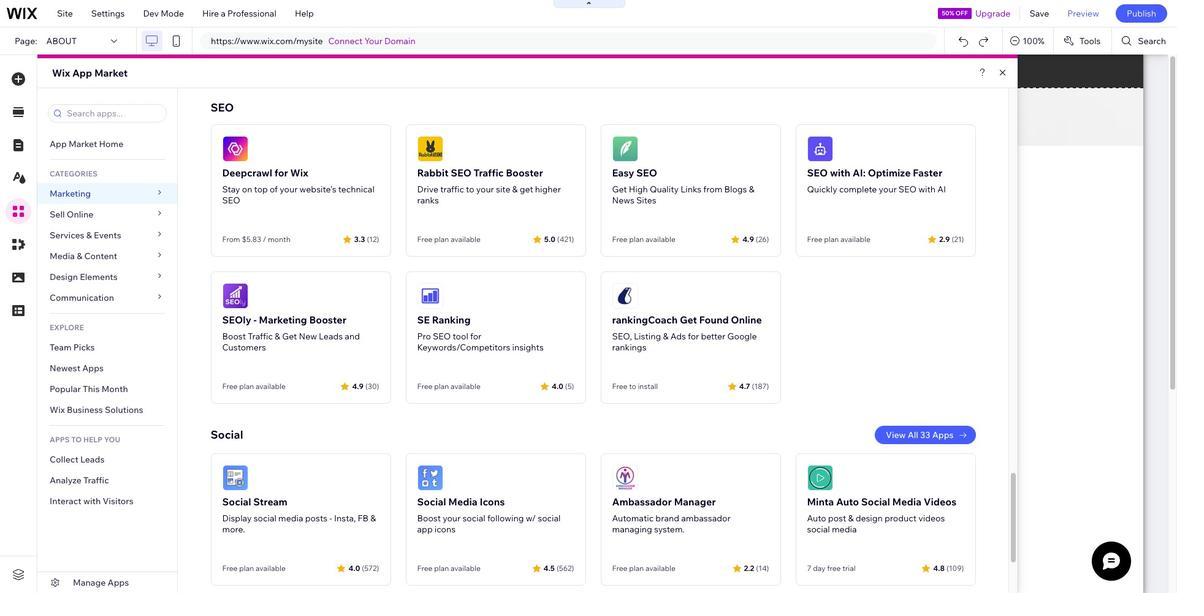 Task type: describe. For each thing, give the bounding box(es) containing it.
from $5.83 / month
[[222, 235, 290, 244]]

seo up deepcrawl for wix logo
[[211, 101, 234, 115]]

available for 2.9 (21)
[[840, 235, 870, 244]]

preview
[[1068, 8, 1099, 19]]

your for traffic
[[476, 184, 494, 195]]

install
[[638, 382, 658, 391]]

business
[[67, 405, 103, 416]]

popular
[[50, 384, 81, 395]]

analyze traffic
[[50, 475, 109, 486]]

free for easy
[[612, 235, 627, 244]]

media inside minta auto social media videos auto post & design product videos social media
[[832, 524, 857, 535]]

manage
[[73, 578, 106, 589]]

4.9 for easy seo
[[743, 235, 754, 244]]

day
[[813, 564, 826, 573]]

2.9 (21)
[[939, 235, 964, 244]]

(572)
[[362, 564, 379, 573]]

easy
[[612, 167, 634, 179]]

seo inside 'deepcrawl for wix stay on top of your website's technical seo'
[[222, 195, 240, 206]]

to
[[71, 435, 82, 444]]

free down managing
[[612, 564, 627, 573]]

ambassador manager logo image
[[612, 465, 638, 491]]

wix business solutions
[[50, 405, 143, 416]]

popular this month link
[[37, 379, 177, 400]]

solutions
[[105, 405, 143, 416]]

& inside minta auto social media videos auto post & design product videos social media
[[848, 513, 854, 524]]

your for ai:
[[879, 184, 897, 195]]

free for se
[[417, 382, 433, 391]]

0 vertical spatial app
[[72, 67, 92, 79]]

traffic inside rabbit seo traffic booster drive traffic to your site & get higher ranks
[[474, 167, 504, 179]]

sites
[[636, 195, 656, 206]]

view
[[886, 430, 906, 441]]

newest apps link
[[37, 358, 177, 379]]

save
[[1030, 8, 1049, 19]]

rankingcoach get found online logo image
[[612, 283, 638, 309]]

0 vertical spatial auto
[[836, 496, 859, 508]]

help
[[295, 8, 314, 19]]

boost inside seoly - marketing booster boost traffic & get new leads and customers
[[222, 331, 246, 342]]

(12)
[[367, 235, 379, 244]]

se ranking logo image
[[417, 283, 443, 309]]

free for rabbit
[[417, 235, 433, 244]]

0 vertical spatial market
[[94, 67, 128, 79]]

boost inside social media icons boost your social following w/ social app icons
[[417, 513, 441, 524]]

interact with visitors
[[50, 496, 134, 507]]

seoly - marketing booster logo image
[[222, 283, 248, 309]]

pro
[[417, 331, 431, 342]]

media inside social stream display social media posts - insta, fb & more.
[[278, 513, 303, 524]]

month
[[268, 235, 290, 244]]

wix inside 'deepcrawl for wix stay on top of your website's technical seo'
[[290, 167, 308, 179]]

plan for 2.2 (14)
[[629, 564, 644, 573]]

insta,
[[334, 513, 356, 524]]

50%
[[942, 9, 954, 17]]

services
[[50, 230, 84, 241]]

online inside "link"
[[67, 209, 93, 220]]

drive
[[417, 184, 438, 195]]

view all 33 apps
[[886, 430, 954, 441]]

sidebar element
[[37, 88, 178, 593]]

apps for manage apps
[[108, 578, 129, 589]]

better
[[701, 331, 725, 342]]

4.5 (562)
[[544, 564, 574, 573]]

professional
[[227, 8, 276, 19]]

social inside minta auto social media videos auto post & design product videos social media
[[807, 524, 830, 535]]

1 horizontal spatial to
[[629, 382, 636, 391]]

4.9 (30)
[[352, 382, 379, 391]]

free plan available for 4.5 (562)
[[417, 564, 481, 573]]

automatic
[[612, 513, 654, 524]]

seo inside se ranking pro seo tool for keywords/competitors insights
[[433, 331, 451, 342]]

seo with ai: optimize faster logo image
[[807, 136, 833, 162]]

free plan available for 2.9 (21)
[[807, 235, 870, 244]]

minta
[[807, 496, 834, 508]]

2.9
[[939, 235, 950, 244]]

view all 33 apps link
[[875, 426, 976, 444]]

(187)
[[752, 382, 769, 391]]

higher
[[535, 184, 561, 195]]

booster for rabbit seo traffic booster
[[506, 167, 543, 179]]

search
[[1138, 36, 1166, 47]]

your
[[364, 36, 383, 47]]

complete
[[839, 184, 877, 195]]

social stream logo image
[[222, 465, 248, 491]]

managing
[[612, 524, 652, 535]]

- inside social stream display social media posts - insta, fb & more.
[[329, 513, 332, 524]]

for inside rankingcoach get found online seo, listing & ads for better google rankings
[[688, 331, 699, 342]]

free plan available for 4.0 (572)
[[222, 564, 286, 573]]

rabbit
[[417, 167, 449, 179]]

trial
[[842, 564, 856, 573]]

get inside rankingcoach get found online seo, listing & ads for better google rankings
[[680, 314, 697, 326]]

wix business solutions link
[[37, 400, 177, 421]]

& left events
[[86, 230, 92, 241]]

icons
[[435, 524, 456, 535]]

plan for 4.9 (30)
[[239, 382, 254, 391]]

$5.83
[[242, 235, 261, 244]]

communication
[[50, 292, 116, 303]]

apps to help you
[[50, 435, 120, 444]]

keywords/competitors
[[417, 342, 510, 353]]

picks
[[73, 342, 95, 353]]

on
[[242, 184, 252, 195]]

newest apps
[[50, 363, 104, 374]]

available for 5.0 (421)
[[451, 235, 481, 244]]

(14)
[[756, 564, 769, 573]]

for inside se ranking pro seo tool for keywords/competitors insights
[[470, 331, 481, 342]]

app market home link
[[37, 134, 177, 154]]

product
[[885, 513, 917, 524]]

7 day free trial
[[807, 564, 856, 573]]

design elements
[[50, 272, 118, 283]]

plan for 4.9 (26)
[[629, 235, 644, 244]]

insights
[[512, 342, 544, 353]]

- inside seoly - marketing booster boost traffic & get new leads and customers
[[254, 314, 257, 326]]

leads inside seoly - marketing booster boost traffic & get new leads and customers
[[319, 331, 343, 342]]

(109)
[[947, 564, 964, 573]]

3.3 (12)
[[354, 235, 379, 244]]

stream
[[253, 496, 287, 508]]

found
[[699, 314, 729, 326]]

free plan available for 2.2 (14)
[[612, 564, 676, 573]]

hire
[[202, 8, 219, 19]]

media inside media & content link
[[50, 251, 75, 262]]

get
[[520, 184, 533, 195]]

ads
[[670, 331, 686, 342]]

tools
[[1080, 36, 1101, 47]]

https://www.wix.com/mysite connect your domain
[[211, 36, 415, 47]]

connect
[[328, 36, 363, 47]]

leads inside sidebar element
[[80, 454, 104, 465]]

post
[[828, 513, 846, 524]]

media inside social media icons boost your social following w/ social app icons
[[448, 496, 477, 508]]

media & content
[[50, 251, 117, 262]]

more.
[[222, 524, 245, 535]]

categories
[[50, 169, 98, 178]]

& inside social stream display social media posts - insta, fb & more.
[[370, 513, 376, 524]]

& inside rabbit seo traffic booster drive traffic to your site & get higher ranks
[[512, 184, 518, 195]]

seo inside rabbit seo traffic booster drive traffic to your site & get higher ranks
[[451, 167, 471, 179]]

& inside easy seo get high quality links from blogs & news sites
[[749, 184, 755, 195]]

collect leads
[[50, 454, 104, 465]]

ambassador
[[612, 496, 672, 508]]

collect
[[50, 454, 78, 465]]

easy seo logo image
[[612, 136, 638, 162]]

seo up quickly in the right top of the page
[[807, 167, 828, 179]]

available for 4.0 (572)
[[256, 564, 286, 573]]

hire a professional
[[202, 8, 276, 19]]

to inside rabbit seo traffic booster drive traffic to your site & get higher ranks
[[466, 184, 474, 195]]

your inside social media icons boost your social following w/ social app icons
[[443, 513, 461, 524]]

sell online link
[[37, 204, 177, 225]]



Task type: locate. For each thing, give the bounding box(es) containing it.
your left site in the top of the page
[[476, 184, 494, 195]]

4.0 for 4.0 (5)
[[552, 382, 563, 391]]

available down sites
[[646, 235, 676, 244]]

marketing inside seoly - marketing booster boost traffic & get new leads and customers
[[259, 314, 307, 326]]

1 horizontal spatial 4.9
[[743, 235, 754, 244]]

& inside rankingcoach get found online seo, listing & ads for better google rankings
[[663, 331, 669, 342]]

&
[[512, 184, 518, 195], [749, 184, 755, 195], [86, 230, 92, 241], [77, 251, 82, 262], [275, 331, 280, 342], [663, 331, 669, 342], [370, 513, 376, 524], [848, 513, 854, 524]]

plan down quickly in the right top of the page
[[824, 235, 839, 244]]

booster up get on the top left of page
[[506, 167, 543, 179]]

free plan available down managing
[[612, 564, 676, 573]]

booster inside seoly - marketing booster boost traffic & get new leads and customers
[[309, 314, 346, 326]]

available down traffic
[[451, 235, 481, 244]]

help
[[83, 435, 102, 444]]

free plan available down more.
[[222, 564, 286, 573]]

free down quickly in the right top of the page
[[807, 235, 822, 244]]

your inside rabbit seo traffic booster drive traffic to your site & get higher ranks
[[476, 184, 494, 195]]

google
[[727, 331, 757, 342]]

& right post
[[848, 513, 854, 524]]

2 horizontal spatial apps
[[932, 430, 954, 441]]

new
[[299, 331, 317, 342]]

social down the icons
[[463, 513, 485, 524]]

analyze traffic link
[[37, 470, 177, 491]]

interact with visitors link
[[37, 491, 177, 512]]

free plan available down keywords/competitors
[[417, 382, 481, 391]]

design elements link
[[37, 267, 177, 288]]

content
[[84, 251, 117, 262]]

1 vertical spatial auto
[[807, 513, 826, 524]]

market up search apps... field
[[94, 67, 128, 79]]

app
[[417, 524, 433, 535]]

0 vertical spatial -
[[254, 314, 257, 326]]

ranks
[[417, 195, 439, 206]]

boost down seoly
[[222, 331, 246, 342]]

2 horizontal spatial traffic
[[474, 167, 504, 179]]

1 horizontal spatial app
[[72, 67, 92, 79]]

1 vertical spatial wix
[[290, 167, 308, 179]]

get up "ads" at the right
[[680, 314, 697, 326]]

traffic
[[440, 184, 464, 195]]

100%
[[1023, 36, 1045, 47]]

your for wix
[[280, 184, 298, 195]]

team picks link
[[37, 337, 177, 358]]

& right blogs in the top right of the page
[[749, 184, 755, 195]]

https://www.wix.com/mysite
[[211, 36, 323, 47]]

available for 4.9 (30)
[[256, 382, 286, 391]]

4.9 left (30)
[[352, 382, 364, 391]]

plan down ranks
[[434, 235, 449, 244]]

Search apps... field
[[63, 105, 162, 122]]

available for 2.2 (14)
[[646, 564, 676, 573]]

1 horizontal spatial for
[[470, 331, 481, 342]]

boost down social media icons logo
[[417, 513, 441, 524]]

apps right 33
[[932, 430, 954, 441]]

2 vertical spatial with
[[83, 496, 101, 507]]

wix inside sidebar element
[[50, 405, 65, 416]]

1 vertical spatial 4.0
[[349, 564, 360, 573]]

get left new
[[282, 331, 297, 342]]

1 vertical spatial online
[[731, 314, 762, 326]]

& inside seoly - marketing booster boost traffic & get new leads and customers
[[275, 331, 280, 342]]

rankingcoach get found online seo, listing & ads for better google rankings
[[612, 314, 762, 353]]

deepcrawl for wix logo image
[[222, 136, 248, 162]]

plan down managing
[[629, 564, 644, 573]]

traffic up site in the top of the page
[[474, 167, 504, 179]]

plan down customers
[[239, 382, 254, 391]]

0 horizontal spatial online
[[67, 209, 93, 220]]

100% button
[[1003, 28, 1053, 55]]

free
[[827, 564, 841, 573]]

0 vertical spatial traffic
[[474, 167, 504, 179]]

publish
[[1127, 8, 1156, 19]]

/
[[263, 235, 266, 244]]

your right 'app'
[[443, 513, 461, 524]]

& left new
[[275, 331, 280, 342]]

traffic down seoly
[[248, 331, 273, 342]]

0 horizontal spatial to
[[466, 184, 474, 195]]

get inside easy seo get high quality links from blogs & news sites
[[612, 184, 627, 195]]

free plan available down ranks
[[417, 235, 481, 244]]

0 vertical spatial 4.9
[[743, 235, 754, 244]]

dev mode
[[143, 8, 184, 19]]

social up 'design' in the bottom right of the page
[[861, 496, 890, 508]]

you
[[104, 435, 120, 444]]

seo
[[211, 101, 234, 115], [451, 167, 471, 179], [636, 167, 657, 179], [807, 167, 828, 179], [899, 184, 917, 195], [222, 195, 240, 206], [433, 331, 451, 342]]

free plan available for 4.9 (26)
[[612, 235, 676, 244]]

wix for wix business solutions
[[50, 405, 65, 416]]

0 horizontal spatial 4.0
[[349, 564, 360, 573]]

videos
[[918, 513, 945, 524]]

2 horizontal spatial get
[[680, 314, 697, 326]]

with for visitors
[[83, 496, 101, 507]]

quality
[[650, 184, 679, 195]]

0 vertical spatial 4.0
[[552, 382, 563, 391]]

ambassador
[[681, 513, 731, 524]]

apps right manage
[[108, 578, 129, 589]]

1 vertical spatial 4.9
[[352, 382, 364, 391]]

marketing down categories
[[50, 188, 91, 199]]

seoly - marketing booster boost traffic & get new leads and customers
[[222, 314, 360, 353]]

0 horizontal spatial boost
[[222, 331, 246, 342]]

social up social stream logo
[[211, 428, 243, 442]]

0 horizontal spatial booster
[[309, 314, 346, 326]]

1 horizontal spatial boost
[[417, 513, 441, 524]]

1 horizontal spatial leads
[[319, 331, 343, 342]]

for right tool
[[470, 331, 481, 342]]

0 horizontal spatial with
[[83, 496, 101, 507]]

seo,
[[612, 331, 632, 342]]

0 horizontal spatial media
[[278, 513, 303, 524]]

with inside "link"
[[83, 496, 101, 507]]

booster
[[506, 167, 543, 179], [309, 314, 346, 326]]

app down about
[[72, 67, 92, 79]]

free down more.
[[222, 564, 238, 573]]

media up product
[[892, 496, 922, 508]]

available for 4.0 (5)
[[451, 382, 481, 391]]

1 vertical spatial marketing
[[259, 314, 307, 326]]

marketing inside sidebar element
[[50, 188, 91, 199]]

- left insta, at the bottom of page
[[329, 513, 332, 524]]

minta auto social media videos logo image
[[807, 465, 833, 491]]

wix down about
[[52, 67, 70, 79]]

1 vertical spatial -
[[329, 513, 332, 524]]

se ranking pro seo tool for keywords/competitors insights
[[417, 314, 544, 353]]

explore
[[50, 323, 84, 332]]

apps
[[50, 435, 70, 444]]

0 vertical spatial marketing
[[50, 188, 91, 199]]

seo down optimize
[[899, 184, 917, 195]]

2.2
[[744, 564, 754, 573]]

2 horizontal spatial for
[[688, 331, 699, 342]]

for right "ads" at the right
[[688, 331, 699, 342]]

0 horizontal spatial get
[[282, 331, 297, 342]]

1 horizontal spatial marketing
[[259, 314, 307, 326]]

4.0 left (5)
[[552, 382, 563, 391]]

free down pro
[[417, 382, 433, 391]]

5.0 (421)
[[544, 235, 574, 244]]

4.0 (572)
[[349, 564, 379, 573]]

brand
[[656, 513, 679, 524]]

free plan available for 4.9 (30)
[[222, 382, 286, 391]]

plan down keywords/competitors
[[434, 382, 449, 391]]

media up design
[[50, 251, 75, 262]]

free for seoly
[[222, 382, 238, 391]]

traffic
[[474, 167, 504, 179], [248, 331, 273, 342], [83, 475, 109, 486]]

1 horizontal spatial media
[[832, 524, 857, 535]]

social inside minta auto social media videos auto post & design product videos social media
[[861, 496, 890, 508]]

1 horizontal spatial 4.0
[[552, 382, 563, 391]]

0 horizontal spatial apps
[[82, 363, 104, 374]]

plan
[[434, 235, 449, 244], [629, 235, 644, 244], [824, 235, 839, 244], [239, 382, 254, 391], [434, 382, 449, 391], [239, 564, 254, 573], [434, 564, 449, 573], [629, 564, 644, 573]]

available down keywords/competitors
[[451, 382, 481, 391]]

traffic up "interact with visitors"
[[83, 475, 109, 486]]

4.9
[[743, 235, 754, 244], [352, 382, 364, 391]]

media left posts
[[278, 513, 303, 524]]

wix up website's
[[290, 167, 308, 179]]

market inside sidebar element
[[69, 139, 97, 150]]

optimize
[[868, 167, 911, 179]]

plan for 4.5 (562)
[[434, 564, 449, 573]]

2 horizontal spatial media
[[892, 496, 922, 508]]

1 horizontal spatial -
[[329, 513, 332, 524]]

4.9 for seoly - marketing booster
[[352, 382, 364, 391]]

media down minta
[[832, 524, 857, 535]]

events
[[94, 230, 121, 241]]

1 vertical spatial market
[[69, 139, 97, 150]]

2 vertical spatial wix
[[50, 405, 65, 416]]

0 vertical spatial online
[[67, 209, 93, 220]]

available down customers
[[256, 382, 286, 391]]

& left "ads" at the right
[[663, 331, 669, 342]]

for inside 'deepcrawl for wix stay on top of your website's technical seo'
[[274, 167, 288, 179]]

free plan available down quickly in the right top of the page
[[807, 235, 870, 244]]

your down optimize
[[879, 184, 897, 195]]

social for social media icons boost your social following w/ social app icons
[[417, 496, 446, 508]]

0 horizontal spatial leads
[[80, 454, 104, 465]]

0 vertical spatial get
[[612, 184, 627, 195]]

2 vertical spatial apps
[[108, 578, 129, 589]]

& right fb
[[370, 513, 376, 524]]

market left home
[[69, 139, 97, 150]]

auto up post
[[836, 496, 859, 508]]

1 horizontal spatial booster
[[506, 167, 543, 179]]

to right traffic
[[466, 184, 474, 195]]

easy seo get high quality links from blogs & news sites
[[612, 167, 755, 206]]

design
[[50, 272, 78, 283]]

apps up this
[[82, 363, 104, 374]]

available down complete
[[840, 235, 870, 244]]

4.9 (26)
[[743, 235, 769, 244]]

1 vertical spatial traffic
[[248, 331, 273, 342]]

newest
[[50, 363, 80, 374]]

top
[[254, 184, 268, 195]]

plan for 4.0 (572)
[[239, 564, 254, 573]]

free plan available down customers
[[222, 382, 286, 391]]

deepcrawl
[[222, 167, 272, 179]]

0 vertical spatial apps
[[82, 363, 104, 374]]

0 vertical spatial boost
[[222, 331, 246, 342]]

seo up high
[[636, 167, 657, 179]]

0 vertical spatial wix
[[52, 67, 70, 79]]

rabbit seo traffic booster logo image
[[417, 136, 443, 162]]

3.3
[[354, 235, 365, 244]]

available down 'icons'
[[451, 564, 481, 573]]

0 horizontal spatial media
[[50, 251, 75, 262]]

online up google
[[731, 314, 762, 326]]

free for seo
[[807, 235, 822, 244]]

4.0 for 4.0 (572)
[[349, 564, 360, 573]]

icons
[[480, 496, 505, 508]]

free for rankingcoach
[[612, 382, 627, 391]]

1 horizontal spatial apps
[[108, 578, 129, 589]]

marketing up new
[[259, 314, 307, 326]]

1 vertical spatial with
[[919, 184, 936, 195]]

with left ai
[[919, 184, 936, 195]]

your right the of
[[280, 184, 298, 195]]

1 horizontal spatial with
[[830, 167, 850, 179]]

2 horizontal spatial with
[[919, 184, 936, 195]]

seo right pro
[[433, 331, 451, 342]]

0 horizontal spatial traffic
[[83, 475, 109, 486]]

0 vertical spatial booster
[[506, 167, 543, 179]]

0 horizontal spatial marketing
[[50, 188, 91, 199]]

this
[[83, 384, 100, 395]]

1 vertical spatial apps
[[932, 430, 954, 441]]

design
[[856, 513, 883, 524]]

social media icons logo image
[[417, 465, 443, 491]]

marketing
[[50, 188, 91, 199], [259, 314, 307, 326]]

plan for 5.0 (421)
[[434, 235, 449, 244]]

free down 'app'
[[417, 564, 433, 573]]

minta auto social media videos auto post & design product videos social media
[[807, 496, 957, 535]]

free plan available for 4.0 (5)
[[417, 382, 481, 391]]

0 horizontal spatial 4.9
[[352, 382, 364, 391]]

social for social
[[211, 428, 243, 442]]

1 horizontal spatial auto
[[836, 496, 859, 508]]

4.8 (109)
[[933, 564, 964, 573]]

plan for 4.0 (5)
[[434, 382, 449, 391]]

app inside sidebar element
[[50, 139, 67, 150]]

wix for wix app market
[[52, 67, 70, 79]]

1 vertical spatial boost
[[417, 513, 441, 524]]

0 horizontal spatial auto
[[807, 513, 826, 524]]

free plan available down 'icons'
[[417, 564, 481, 573]]

your inside 'deepcrawl for wix stay on top of your website's technical seo'
[[280, 184, 298, 195]]

2 vertical spatial get
[[282, 331, 297, 342]]

1 horizontal spatial get
[[612, 184, 627, 195]]

traffic inside seoly - marketing booster boost traffic & get new leads and customers
[[248, 331, 273, 342]]

get inside seoly - marketing booster boost traffic & get new leads and customers
[[282, 331, 297, 342]]

services & events link
[[37, 225, 177, 246]]

available down system.
[[646, 564, 676, 573]]

plan down more.
[[239, 564, 254, 573]]

social for social stream display social media posts - insta, fb & more.
[[222, 496, 251, 508]]

manage apps
[[73, 578, 129, 589]]

search button
[[1112, 28, 1177, 55]]

get down easy
[[612, 184, 627, 195]]

traffic inside sidebar element
[[83, 475, 109, 486]]

online inside rankingcoach get found online seo, listing & ads for better google rankings
[[731, 314, 762, 326]]

seo inside easy seo get high quality links from blogs & news sites
[[636, 167, 657, 179]]

1 vertical spatial to
[[629, 382, 636, 391]]

seoly
[[222, 314, 251, 326]]

0 vertical spatial to
[[466, 184, 474, 195]]

social right w/
[[538, 513, 561, 524]]

social down stream
[[254, 513, 276, 524]]

free down ranks
[[417, 235, 433, 244]]

free plan available down sites
[[612, 235, 676, 244]]

0 horizontal spatial for
[[274, 167, 288, 179]]

4.0 left (572)
[[349, 564, 360, 573]]

leads left and
[[319, 331, 343, 342]]

& left get on the top left of page
[[512, 184, 518, 195]]

0 horizontal spatial -
[[254, 314, 257, 326]]

ambassador manager automatic brand ambassador managing system.
[[612, 496, 731, 535]]

0 vertical spatial leads
[[319, 331, 343, 342]]

free plan available for 5.0 (421)
[[417, 235, 481, 244]]

& left 'content' on the top of the page
[[77, 251, 82, 262]]

mode
[[161, 8, 184, 19]]

visitors
[[103, 496, 134, 507]]

1 horizontal spatial traffic
[[248, 331, 273, 342]]

4.0 (5)
[[552, 382, 574, 391]]

all
[[908, 430, 918, 441]]

popular this month
[[50, 384, 128, 395]]

1 vertical spatial booster
[[309, 314, 346, 326]]

free down customers
[[222, 382, 238, 391]]

1 horizontal spatial online
[[731, 314, 762, 326]]

1 vertical spatial app
[[50, 139, 67, 150]]

media left the icons
[[448, 496, 477, 508]]

5.0
[[544, 235, 555, 244]]

a
[[221, 8, 226, 19]]

plan for 2.9 (21)
[[824, 235, 839, 244]]

available for 4.5 (562)
[[451, 564, 481, 573]]

social up "display"
[[222, 496, 251, 508]]

social inside social media icons boost your social following w/ social app icons
[[417, 496, 446, 508]]

auto down minta
[[807, 513, 826, 524]]

to left install
[[629, 382, 636, 391]]

preview button
[[1058, 0, 1108, 27]]

rankingcoach
[[612, 314, 678, 326]]

0 vertical spatial with
[[830, 167, 850, 179]]

booster up new
[[309, 314, 346, 326]]

your inside seo with ai: optimize faster quickly complete your seo with ai
[[879, 184, 897, 195]]

(5)
[[565, 382, 574, 391]]

seo left on on the left top of the page
[[222, 195, 240, 206]]

available for 4.9 (26)
[[646, 235, 676, 244]]

sell
[[50, 209, 65, 220]]

media inside minta auto social media videos auto post & design product videos social media
[[892, 496, 922, 508]]

to
[[466, 184, 474, 195], [629, 382, 636, 391]]

booster for seoly - marketing booster
[[309, 314, 346, 326]]

7
[[807, 564, 811, 573]]

links
[[681, 184, 701, 195]]

1 vertical spatial get
[[680, 314, 697, 326]]

4.9 left "(26)"
[[743, 235, 754, 244]]

faster
[[913, 167, 942, 179]]

online up services & events
[[67, 209, 93, 220]]

technical
[[338, 184, 375, 195]]

2 vertical spatial traffic
[[83, 475, 109, 486]]

social inside social stream display social media posts - insta, fb & more.
[[254, 513, 276, 524]]

apps for newest apps
[[82, 363, 104, 374]]

with for ai:
[[830, 167, 850, 179]]

seo up traffic
[[451, 167, 471, 179]]

rabbit seo traffic booster drive traffic to your site & get higher ranks
[[417, 167, 561, 206]]

app up categories
[[50, 139, 67, 150]]

site
[[57, 8, 73, 19]]

1 vertical spatial leads
[[80, 454, 104, 465]]

1 horizontal spatial media
[[448, 496, 477, 508]]

for up the of
[[274, 167, 288, 179]]

available down social stream display social media posts - insta, fb & more.
[[256, 564, 286, 573]]

social inside social stream display social media posts - insta, fb & more.
[[222, 496, 251, 508]]

plan down sites
[[629, 235, 644, 244]]

free left install
[[612, 382, 627, 391]]

wix down popular
[[50, 405, 65, 416]]

free to install
[[612, 382, 658, 391]]

0 horizontal spatial app
[[50, 139, 67, 150]]

leads down help
[[80, 454, 104, 465]]

booster inside rabbit seo traffic booster drive traffic to your site & get higher ranks
[[506, 167, 543, 179]]



Task type: vqa. For each thing, say whether or not it's contained in the screenshot.


